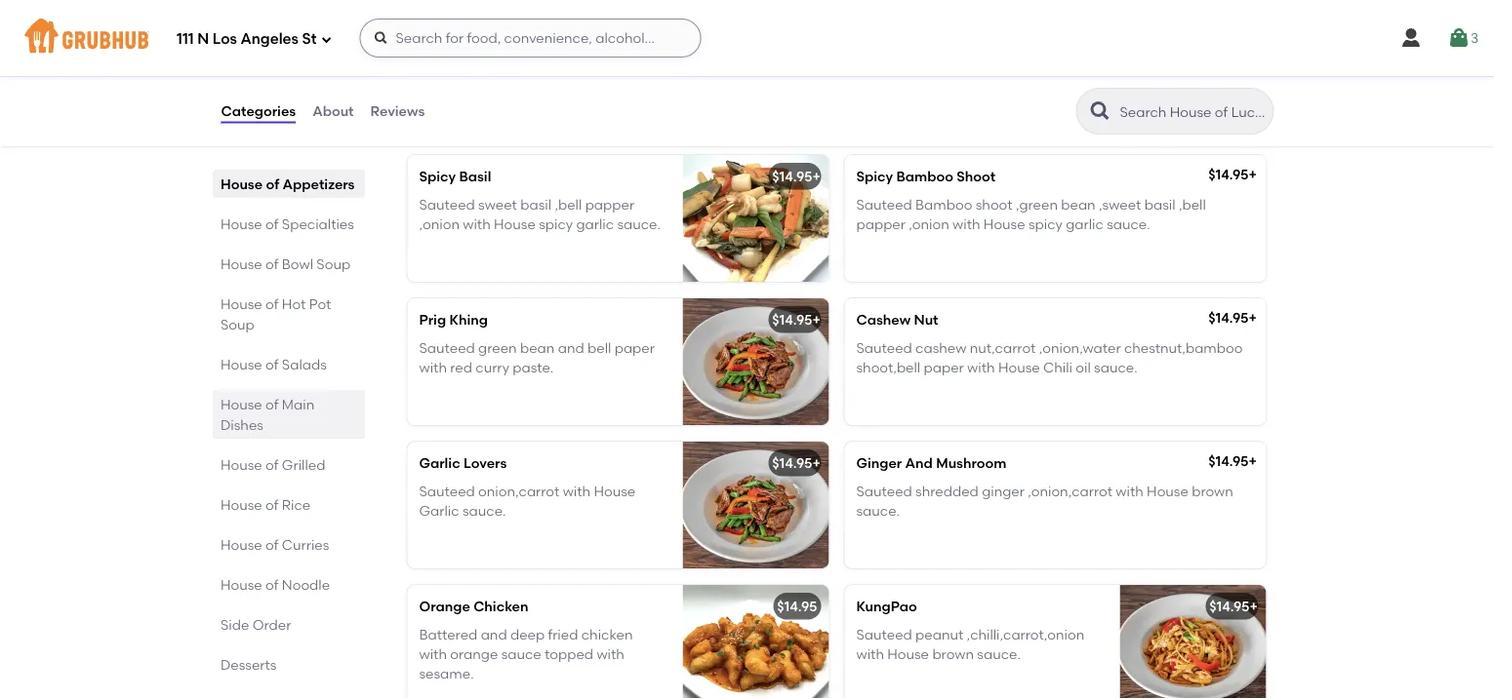 Task type: describe. For each thing, give the bounding box(es) containing it.
sauteed green bean and bell paper with red curry paste.
[[419, 340, 655, 376]]

house of grilled tab
[[220, 455, 357, 475]]

with inside sauteed cashew nut,carrot ,onion,water chestnut,bamboo shoot,bell paper with house chili oil sauce.
[[967, 359, 995, 376]]

,onion,carrot
[[1028, 483, 1113, 500]]

with inside sauteed green bean and bell paper with red curry paste.
[[419, 359, 447, 376]]

sauce. inside sauteed shredded ginger ,onion,carrot with house brown sauce.
[[856, 503, 900, 519]]

order
[[252, 617, 291, 633]]

,bell inside sauteed sweet basil ,bell papper ,onion with house spicy garlic sauce.
[[555, 196, 582, 213]]

1 garlic from the top
[[419, 455, 460, 472]]

111
[[177, 30, 194, 48]]

with inside the sauteed onion,carrot with house garlic sauce.
[[563, 483, 591, 500]]

basil inside sauteed sweet basil ,bell papper ,onion with house spicy garlic sauce.
[[520, 196, 551, 213]]

sweet
[[478, 196, 517, 213]]

paste.
[[513, 359, 554, 376]]

orange chicken
[[419, 599, 528, 616]]

spicy for spicy bamboo shoot
[[856, 168, 893, 185]]

shoot
[[976, 196, 1013, 213]]

house inside sauteed sweet basil ,bell papper ,onion with house spicy garlic sauce.
[[494, 216, 536, 233]]

garlic inside the sauteed bamboo shoot ,green bean ,sweet basil ,bell papper ,onion with house spicy garlic sauce.
[[1066, 216, 1104, 233]]

and inside 'battered and deep fried chicken with orange sauce topped with sesame.'
[[481, 627, 507, 643]]

bean inside the sauteed bamboo shoot ,green bean ,sweet basil ,bell papper ,onion with house spicy garlic sauce.
[[1061, 196, 1096, 213]]

Search for food, convenience, alcohol... search field
[[360, 19, 701, 58]]

house of bowl soup tab
[[220, 254, 357, 274]]

house of appetizers tab
[[220, 174, 357, 194]]

,onion,water
[[1039, 340, 1121, 356]]

cashew nut
[[856, 312, 938, 329]]

111 n los angeles st
[[177, 30, 317, 48]]

dishes for house of main dishes
[[220, 417, 263, 433]]

house down house of rice
[[220, 537, 262, 553]]

appetizers
[[282, 176, 354, 192]]

,sweet
[[1099, 196, 1141, 213]]

sauteed for nut
[[856, 340, 912, 356]]

house inside the sauteed bamboo shoot ,green bean ,sweet basil ,bell papper ,onion with house spicy garlic sauce.
[[984, 216, 1025, 233]]

of for house of main dishes main dishes come with rice
[[473, 89, 493, 113]]

sesame.
[[419, 666, 474, 683]]

house inside house of hot pot soup
[[220, 296, 262, 312]]

sauteed bamboo shoot ,green bean ,sweet basil ,bell papper ,onion with house spicy garlic sauce.
[[856, 196, 1206, 233]]

3
[[1471, 30, 1479, 46]]

house of appetizers
[[220, 176, 354, 192]]

of for house of appetizers
[[265, 176, 279, 192]]

chicken
[[581, 627, 633, 643]]

house of main dishes main dishes come with rice
[[404, 89, 622, 130]]

nut
[[914, 312, 938, 329]]

3 button
[[1447, 20, 1479, 56]]

with down chicken on the bottom of the page
[[597, 646, 624, 663]]

cashew
[[916, 340, 967, 356]]

house of hot pot soup tab
[[220, 294, 357, 335]]

house inside the sauteed onion,carrot with house garlic sauce.
[[594, 483, 636, 500]]

sauce. inside sauteed cashew nut,carrot ,onion,water chestnut,bamboo shoot,bell paper with house chili oil sauce.
[[1094, 359, 1138, 376]]

bell
[[588, 340, 611, 356]]

brown inside sauteed peanut ,chilli,carrot,onion with house brown sauce.
[[932, 646, 974, 663]]

search icon image
[[1089, 100, 1112, 123]]

main for house of main dishes
[[281, 396, 314, 413]]

house inside sauteed cashew nut,carrot ,onion,water chestnut,bamboo shoot,bell paper with house chili oil sauce.
[[998, 359, 1040, 376]]

svg image inside 3 button
[[1447, 26, 1471, 50]]

sauce. inside sauteed sweet basil ,bell papper ,onion with house spicy garlic sauce.
[[617, 216, 661, 233]]

desserts tab
[[220, 655, 357, 675]]

prig
[[419, 312, 446, 329]]

desserts
[[220, 657, 276, 673]]

sauteed cashew nut,carrot ,onion,water chestnut,bamboo shoot,bell paper with house chili oil sauce.
[[856, 340, 1243, 376]]

house inside sauteed peanut ,chilli,carrot,onion with house brown sauce.
[[887, 646, 929, 663]]

soup inside house of hot pot soup
[[220, 316, 254, 333]]

and
[[905, 455, 933, 472]]

of for house of grilled
[[265, 457, 278, 473]]

sauteed for lovers
[[419, 483, 475, 500]]

bean inside sauteed green bean and bell paper with red curry paste.
[[520, 340, 555, 356]]

hot
[[281, 296, 305, 312]]

house of bowl soup
[[220, 256, 350, 272]]

house of grilled
[[220, 457, 325, 473]]

sauteed for khing
[[419, 340, 475, 356]]

sauteed peanut ,chilli,carrot,onion with house brown sauce.
[[856, 627, 1085, 663]]

sauteed for bamboo
[[856, 196, 912, 213]]

,onion inside sauteed sweet basil ,bell papper ,onion with house spicy garlic sauce.
[[419, 216, 460, 233]]

rice
[[281, 497, 310, 513]]

spicy inside the sauteed bamboo shoot ,green bean ,sweet basil ,bell papper ,onion with house spicy garlic sauce.
[[1029, 216, 1063, 233]]

side
[[220, 617, 249, 633]]

ginger
[[982, 483, 1025, 500]]

garlic inside the sauteed onion,carrot with house garlic sauce.
[[419, 503, 459, 519]]

house of specialties
[[220, 216, 354, 232]]

house inside house of main dishes
[[220, 396, 262, 413]]

lovers
[[464, 455, 507, 472]]

mushroom
[[936, 455, 1007, 472]]

sauteed for basil
[[419, 196, 475, 213]]

sauce
[[501, 646, 541, 663]]

shredded
[[916, 483, 979, 500]]

house of noodle
[[220, 577, 329, 593]]

house up house of bowl soup
[[220, 216, 262, 232]]

with up sesame.
[[419, 646, 447, 663]]

of for house of bowl soup
[[265, 256, 278, 272]]

with inside sauteed shredded ginger ,onion,carrot with house brown sauce.
[[1116, 483, 1144, 500]]

los
[[213, 30, 237, 48]]

house of rice tab
[[220, 495, 357, 515]]

topped
[[545, 646, 593, 663]]

reviews
[[370, 103, 425, 119]]

of for house of noodle
[[265, 577, 278, 593]]

reviews button
[[369, 76, 426, 146]]

orange
[[419, 599, 470, 616]]

fried
[[548, 627, 578, 643]]

and inside sauteed green bean and bell paper with red curry paste.
[[558, 340, 584, 356]]

1 horizontal spatial svg image
[[1399, 26, 1423, 50]]

battered
[[419, 627, 478, 643]]

noodle
[[281, 577, 329, 593]]

bowl
[[281, 256, 313, 272]]

of for house of salads
[[265, 356, 278, 373]]

house left bowl
[[220, 256, 262, 272]]

of for house of hot pot soup
[[265, 296, 278, 312]]

sauteed inside sauteed peanut ,chilli,carrot,onion with house brown sauce.
[[856, 627, 912, 643]]

papper inside sauteed sweet basil ,bell papper ,onion with house spicy garlic sauce.
[[585, 196, 634, 213]]

,chilli,carrot,onion
[[967, 627, 1085, 643]]

orange chicken image
[[683, 586, 829, 700]]

spicy inside sauteed sweet basil ,bell papper ,onion with house spicy garlic sauce.
[[539, 216, 573, 233]]

of for house of specialties
[[265, 216, 278, 232]]

house inside tab
[[220, 457, 262, 473]]

nut,carrot
[[970, 340, 1036, 356]]

kungpao image
[[1120, 586, 1266, 700]]

cashew
[[856, 312, 911, 329]]

house of main dishes
[[220, 396, 314, 433]]

paper inside sauteed cashew nut,carrot ,onion,water chestnut,bamboo shoot,bell paper with house chili oil sauce.
[[924, 359, 964, 376]]



Task type: vqa. For each thing, say whether or not it's contained in the screenshot.
Dishes inside the House of Main Dishes
yes



Task type: locate. For each thing, give the bounding box(es) containing it.
categories button
[[220, 76, 297, 146]]

with left rice
[[509, 116, 533, 130]]

main up rice
[[498, 89, 549, 113]]

house up house of rice
[[220, 457, 262, 473]]

house of rice
[[220, 497, 310, 513]]

sauteed inside sauteed cashew nut,carrot ,onion,water chestnut,bamboo shoot,bell paper with house chili oil sauce.
[[856, 340, 912, 356]]

paper right "bell" at left
[[615, 340, 655, 356]]

svg image
[[1399, 26, 1423, 50], [373, 30, 389, 46]]

,bell inside the sauteed bamboo shoot ,green bean ,sweet basil ,bell papper ,onion with house spicy garlic sauce.
[[1179, 196, 1206, 213]]

house left hot
[[220, 296, 262, 312]]

Search House of Luck Thai BBQ search field
[[1118, 102, 1267, 121]]

garlic lovers image
[[683, 442, 829, 569]]

2 spicy from the left
[[1029, 216, 1063, 233]]

with inside sauteed sweet basil ,bell papper ,onion with house spicy garlic sauce.
[[463, 216, 491, 233]]

ginger
[[856, 455, 902, 472]]

1 vertical spatial main
[[404, 116, 431, 130]]

dishes for house of main dishes main dishes come with rice
[[554, 89, 622, 113]]

ginger and mushroom
[[856, 455, 1007, 472]]

0 horizontal spatial spicy
[[539, 216, 573, 233]]

sauteed sweet basil ,bell papper ,onion with house spicy garlic sauce.
[[419, 196, 661, 233]]

$14.95 +
[[1209, 167, 1257, 183], [772, 168, 821, 185], [1209, 310, 1257, 327], [772, 312, 821, 329], [1209, 453, 1257, 470], [772, 455, 821, 472], [1210, 599, 1258, 616]]

paper
[[615, 340, 655, 356], [924, 359, 964, 376]]

dishes
[[554, 89, 622, 113], [434, 116, 471, 130], [220, 417, 263, 433]]

of left hot
[[265, 296, 278, 312]]

1 spicy from the left
[[539, 216, 573, 233]]

salads
[[281, 356, 326, 373]]

,onion
[[419, 216, 460, 233], [909, 216, 949, 233]]

2 vertical spatial main
[[281, 396, 314, 413]]

of inside "tab"
[[265, 176, 279, 192]]

house up house of main dishes
[[220, 356, 262, 373]]

0 vertical spatial paper
[[615, 340, 655, 356]]

sauteed inside the sauteed bamboo shoot ,green bean ,sweet basil ,bell papper ,onion with house spicy garlic sauce.
[[856, 196, 912, 213]]

house down house of grilled
[[220, 497, 262, 513]]

main inside house of main dishes
[[281, 396, 314, 413]]

come
[[474, 116, 506, 130]]

sauteed inside sauteed shredded ginger ,onion,carrot with house brown sauce.
[[856, 483, 912, 500]]

0 horizontal spatial main
[[281, 396, 314, 413]]

curry
[[476, 359, 509, 376]]

house up spicy basil
[[404, 89, 468, 113]]

with inside sauteed peanut ,chilli,carrot,onion with house brown sauce.
[[856, 646, 884, 663]]

1 horizontal spatial main
[[404, 116, 431, 130]]

0 vertical spatial dishes
[[554, 89, 622, 113]]

of inside house of main dishes
[[265, 396, 278, 413]]

chestnut,bamboo
[[1124, 340, 1243, 356]]

sauteed shredded ginger ,onion,carrot with house brown sauce.
[[856, 483, 1233, 519]]

,onion inside the sauteed bamboo shoot ,green bean ,sweet basil ,bell papper ,onion with house spicy garlic sauce.
[[909, 216, 949, 233]]

soup right bowl
[[316, 256, 350, 272]]

sauteed for and
[[856, 483, 912, 500]]

garlic left lovers
[[419, 455, 460, 472]]

sauce. inside the sauteed bamboo shoot ,green bean ,sweet basil ,bell papper ,onion with house spicy garlic sauce.
[[1107, 216, 1150, 233]]

soup up house of salads
[[220, 316, 254, 333]]

of left grilled
[[265, 457, 278, 473]]

of
[[473, 89, 493, 113], [265, 176, 279, 192], [265, 216, 278, 232], [265, 256, 278, 272], [265, 296, 278, 312], [265, 356, 278, 373], [265, 396, 278, 413], [265, 457, 278, 473], [265, 497, 278, 513], [265, 537, 278, 553], [265, 577, 278, 593]]

0 horizontal spatial basil
[[520, 196, 551, 213]]

oil
[[1076, 359, 1091, 376]]

0 vertical spatial bamboo
[[896, 168, 953, 185]]

,bell right ',sweet'
[[1179, 196, 1206, 213]]

main down salads
[[281, 396, 314, 413]]

of down house of salads
[[265, 396, 278, 413]]

1 horizontal spatial brown
[[1192, 483, 1233, 500]]

onion,carrot
[[478, 483, 560, 500]]

papper inside the sauteed bamboo shoot ,green bean ,sweet basil ,bell papper ,onion with house spicy garlic sauce.
[[856, 216, 906, 233]]

0 horizontal spatial dishes
[[220, 417, 263, 433]]

house inside "tab"
[[220, 176, 262, 192]]

1 garlic from the left
[[576, 216, 614, 233]]

2 horizontal spatial main
[[498, 89, 549, 113]]

basil inside the sauteed bamboo shoot ,green bean ,sweet basil ,bell papper ,onion with house spicy garlic sauce.
[[1145, 196, 1176, 213]]

main up spicy basil
[[404, 116, 431, 130]]

house of curries
[[220, 537, 329, 553]]

papper
[[585, 196, 634, 213], [856, 216, 906, 233]]

1 vertical spatial soup
[[220, 316, 254, 333]]

with
[[509, 116, 533, 130], [463, 216, 491, 233], [953, 216, 980, 233], [419, 359, 447, 376], [967, 359, 995, 376], [563, 483, 591, 500], [1116, 483, 1144, 500], [419, 646, 447, 663], [597, 646, 624, 663], [856, 646, 884, 663]]

spicy basil image
[[683, 155, 829, 282]]

bamboo inside the sauteed bamboo shoot ,green bean ,sweet basil ,bell papper ,onion with house spicy garlic sauce.
[[916, 196, 972, 213]]

spicy bamboo shoot
[[856, 168, 996, 185]]

peanut
[[916, 627, 964, 643]]

dishes left the come
[[434, 116, 471, 130]]

battered and deep fried chicken with orange sauce topped with sesame.
[[419, 627, 633, 683]]

0 vertical spatial and
[[558, 340, 584, 356]]

svg image right the st
[[373, 30, 389, 46]]

0 vertical spatial garlic
[[419, 455, 460, 472]]

specialties
[[281, 216, 354, 232]]

orange
[[450, 646, 498, 663]]

sauteed down ginger
[[856, 483, 912, 500]]

2 basil from the left
[[1145, 196, 1176, 213]]

sauce. inside sauteed peanut ,chilli,carrot,onion with house brown sauce.
[[977, 646, 1021, 663]]

0 horizontal spatial ,bell
[[555, 196, 582, 213]]

bean
[[1061, 196, 1096, 213], [520, 340, 555, 356]]

with down kungpao
[[856, 646, 884, 663]]

bean right ,green
[[1061, 196, 1096, 213]]

1 horizontal spatial spicy
[[856, 168, 893, 185]]

0 horizontal spatial garlic
[[576, 216, 614, 233]]

with down shoot
[[953, 216, 980, 233]]

1 spicy from the left
[[419, 168, 456, 185]]

1 vertical spatial bean
[[520, 340, 555, 356]]

with down sweet
[[463, 216, 491, 233]]

house down house of salads
[[220, 396, 262, 413]]

basil
[[459, 168, 491, 185]]

garlic inside sauteed sweet basil ,bell papper ,onion with house spicy garlic sauce.
[[576, 216, 614, 233]]

house down shoot
[[984, 216, 1025, 233]]

of for house of curries
[[265, 537, 278, 553]]

2 garlic from the top
[[419, 503, 459, 519]]

1 horizontal spatial and
[[558, 340, 584, 356]]

categories
[[221, 103, 296, 119]]

chili
[[1043, 359, 1073, 376]]

1 horizontal spatial paper
[[924, 359, 964, 376]]

basil right sweet
[[520, 196, 551, 213]]

1 vertical spatial papper
[[856, 216, 906, 233]]

about
[[312, 103, 354, 119]]

sauteed inside sauteed sweet basil ,bell papper ,onion with house spicy garlic sauce.
[[419, 196, 475, 213]]

main for house of main dishes main dishes come with rice
[[498, 89, 549, 113]]

1 horizontal spatial garlic
[[1066, 216, 1104, 233]]

bamboo left the shoot
[[896, 168, 953, 185]]

1 horizontal spatial dishes
[[434, 116, 471, 130]]

2 ,bell from the left
[[1179, 196, 1206, 213]]

chicken
[[473, 599, 528, 616]]

with right ,onion,carrot
[[1116, 483, 1144, 500]]

angeles
[[241, 30, 299, 48]]

1 vertical spatial brown
[[932, 646, 974, 663]]

$14.95
[[1209, 167, 1249, 183], [772, 168, 813, 185], [1209, 310, 1249, 327], [772, 312, 813, 329], [1209, 453, 1249, 470], [772, 455, 813, 472], [777, 599, 817, 616], [1210, 599, 1250, 616]]

spicy basil
[[419, 168, 491, 185]]

1 vertical spatial and
[[481, 627, 507, 643]]

house right the onion,carrot
[[594, 483, 636, 500]]

sauteed down garlic lovers
[[419, 483, 475, 500]]

1 ,bell from the left
[[555, 196, 582, 213]]

sauteed up red
[[419, 340, 475, 356]]

of inside house of hot pot soup
[[265, 296, 278, 312]]

main navigation navigation
[[0, 0, 1494, 76]]

0 horizontal spatial svg image
[[321, 34, 332, 45]]

house inside sauteed shredded ginger ,onion,carrot with house brown sauce.
[[1147, 483, 1189, 500]]

deep
[[510, 627, 545, 643]]

sauteed up shoot,bell
[[856, 340, 912, 356]]

about button
[[312, 76, 355, 146]]

house
[[404, 89, 468, 113], [220, 176, 262, 192], [220, 216, 262, 232], [494, 216, 536, 233], [984, 216, 1025, 233], [220, 256, 262, 272], [220, 296, 262, 312], [220, 356, 262, 373], [998, 359, 1040, 376], [220, 396, 262, 413], [220, 457, 262, 473], [594, 483, 636, 500], [1147, 483, 1189, 500], [220, 497, 262, 513], [220, 537, 262, 553], [220, 577, 262, 593], [887, 646, 929, 663]]

0 horizontal spatial and
[[481, 627, 507, 643]]

of left rice
[[265, 497, 278, 513]]

1 vertical spatial dishes
[[434, 116, 471, 130]]

brown
[[1192, 483, 1233, 500], [932, 646, 974, 663]]

dishes inside house of main dishes
[[220, 417, 263, 433]]

of inside tab
[[265, 457, 278, 473]]

0 horizontal spatial soup
[[220, 316, 254, 333]]

with right the onion,carrot
[[563, 483, 591, 500]]

st
[[302, 30, 317, 48]]

paper down cashew
[[924, 359, 964, 376]]

of inside the 'house of main dishes main dishes come with rice'
[[473, 89, 493, 113]]

green
[[478, 340, 517, 356]]

0 horizontal spatial bean
[[520, 340, 555, 356]]

1 vertical spatial paper
[[924, 359, 964, 376]]

of left bowl
[[265, 256, 278, 272]]

paper inside sauteed green bean and bell paper with red curry paste.
[[615, 340, 655, 356]]

with inside the 'house of main dishes main dishes come with rice'
[[509, 116, 533, 130]]

of up the come
[[473, 89, 493, 113]]

prig khing
[[419, 312, 488, 329]]

sauteed down spicy bamboo shoot at the top right
[[856, 196, 912, 213]]

soup
[[316, 256, 350, 272], [220, 316, 254, 333]]

side order tab
[[220, 615, 357, 635]]

house of specialties tab
[[220, 214, 357, 234]]

sauteed
[[419, 196, 475, 213], [856, 196, 912, 213], [419, 340, 475, 356], [856, 340, 912, 356], [419, 483, 475, 500], [856, 483, 912, 500], [856, 627, 912, 643]]

,green
[[1016, 196, 1058, 213]]

dishes up house of grilled
[[220, 417, 263, 433]]

,onion down spicy basil
[[419, 216, 460, 233]]

svg image left 3 button
[[1399, 26, 1423, 50]]

spicy for spicy basil
[[419, 168, 456, 185]]

kungpao
[[856, 599, 917, 616]]

garlic
[[419, 455, 460, 472], [419, 503, 459, 519]]

of up house of bowl soup
[[265, 216, 278, 232]]

garlic lovers
[[419, 455, 507, 472]]

0 vertical spatial main
[[498, 89, 549, 113]]

sauce. inside the sauteed onion,carrot with house garlic sauce.
[[463, 503, 506, 519]]

sauce.
[[617, 216, 661, 233], [1107, 216, 1150, 233], [1094, 359, 1138, 376], [463, 503, 506, 519], [856, 503, 900, 519], [977, 646, 1021, 663]]

,bell right sweet
[[555, 196, 582, 213]]

prig khing image
[[683, 299, 829, 426]]

house up "side"
[[220, 577, 262, 593]]

house of salads tab
[[220, 354, 357, 375]]

bean up paste. at the left bottom
[[520, 340, 555, 356]]

rice
[[536, 116, 557, 130]]

basil right ',sweet'
[[1145, 196, 1176, 213]]

bamboo down spicy bamboo shoot at the top right
[[916, 196, 972, 213]]

of for house of rice
[[265, 497, 278, 513]]

1 horizontal spatial soup
[[316, 256, 350, 272]]

1 horizontal spatial papper
[[856, 216, 906, 233]]

1 horizontal spatial bean
[[1061, 196, 1096, 213]]

garlic down garlic lovers
[[419, 503, 459, 519]]

and up orange
[[481, 627, 507, 643]]

khing
[[449, 312, 488, 329]]

main
[[498, 89, 549, 113], [404, 116, 431, 130], [281, 396, 314, 413]]

house of noodle tab
[[220, 575, 357, 595]]

and left "bell" at left
[[558, 340, 584, 356]]

1 basil from the left
[[520, 196, 551, 213]]

grilled
[[281, 457, 325, 473]]

house of hot pot soup
[[220, 296, 331, 333]]

2 spicy from the left
[[856, 168, 893, 185]]

0 horizontal spatial svg image
[[373, 30, 389, 46]]

2 ,onion from the left
[[909, 216, 949, 233]]

brown inside sauteed shredded ginger ,onion,carrot with house brown sauce.
[[1192, 483, 1233, 500]]

dishes up rice
[[554, 89, 622, 113]]

house right ,onion,carrot
[[1147, 483, 1189, 500]]

house down nut,carrot
[[998, 359, 1040, 376]]

bamboo for spicy
[[896, 168, 953, 185]]

1 vertical spatial garlic
[[419, 503, 459, 519]]

of left curries at left
[[265, 537, 278, 553]]

0 horizontal spatial papper
[[585, 196, 634, 213]]

with left red
[[419, 359, 447, 376]]

house down peanut
[[887, 646, 929, 663]]

0 horizontal spatial brown
[[932, 646, 974, 663]]

1 horizontal spatial svg image
[[1447, 26, 1471, 50]]

sauteed down spicy basil
[[419, 196, 475, 213]]

0 vertical spatial bean
[[1061, 196, 1096, 213]]

2 garlic from the left
[[1066, 216, 1104, 233]]

house inside the 'house of main dishes main dishes come with rice'
[[404, 89, 468, 113]]

shoot,bell
[[856, 359, 921, 376]]

spicy
[[419, 168, 456, 185], [856, 168, 893, 185]]

bamboo for sauteed
[[916, 196, 972, 213]]

0 vertical spatial papper
[[585, 196, 634, 213]]

1 horizontal spatial ,bell
[[1179, 196, 1206, 213]]

sauteed inside the sauteed onion,carrot with house garlic sauce.
[[419, 483, 475, 500]]

0 vertical spatial soup
[[316, 256, 350, 272]]

1 ,onion from the left
[[419, 216, 460, 233]]

side order
[[220, 617, 291, 633]]

1 horizontal spatial basil
[[1145, 196, 1176, 213]]

house of main dishes tab
[[220, 394, 357, 435]]

house up house of specialties at top
[[220, 176, 262, 192]]

sauteed onion,carrot with house garlic sauce.
[[419, 483, 636, 519]]

1 horizontal spatial spicy
[[1029, 216, 1063, 233]]

1 horizontal spatial ,onion
[[909, 216, 949, 233]]

of left noodle
[[265, 577, 278, 593]]

pot
[[309, 296, 331, 312]]

house of curries tab
[[220, 535, 357, 555]]

sauteed inside sauteed green bean and bell paper with red curry paste.
[[419, 340, 475, 356]]

0 horizontal spatial spicy
[[419, 168, 456, 185]]

2 vertical spatial dishes
[[220, 417, 263, 433]]

of up house of specialties at top
[[265, 176, 279, 192]]

svg image
[[1447, 26, 1471, 50], [321, 34, 332, 45]]

of left salads
[[265, 356, 278, 373]]

,bell
[[555, 196, 582, 213], [1179, 196, 1206, 213]]

house of salads
[[220, 356, 326, 373]]

with down nut,carrot
[[967, 359, 995, 376]]

garlic
[[576, 216, 614, 233], [1066, 216, 1104, 233]]

0 horizontal spatial paper
[[615, 340, 655, 356]]

1 vertical spatial bamboo
[[916, 196, 972, 213]]

red
[[450, 359, 472, 376]]

sauteed down kungpao
[[856, 627, 912, 643]]

0 horizontal spatial ,onion
[[419, 216, 460, 233]]

house down sweet
[[494, 216, 536, 233]]

2 horizontal spatial dishes
[[554, 89, 622, 113]]

curries
[[281, 537, 329, 553]]

0 vertical spatial brown
[[1192, 483, 1233, 500]]

n
[[197, 30, 209, 48]]

basil
[[520, 196, 551, 213], [1145, 196, 1176, 213]]

with inside the sauteed bamboo shoot ,green bean ,sweet basil ,bell papper ,onion with house spicy garlic sauce.
[[953, 216, 980, 233]]

,onion down spicy bamboo shoot at the top right
[[909, 216, 949, 233]]

shoot
[[957, 168, 996, 185]]

of for house of main dishes
[[265, 396, 278, 413]]



